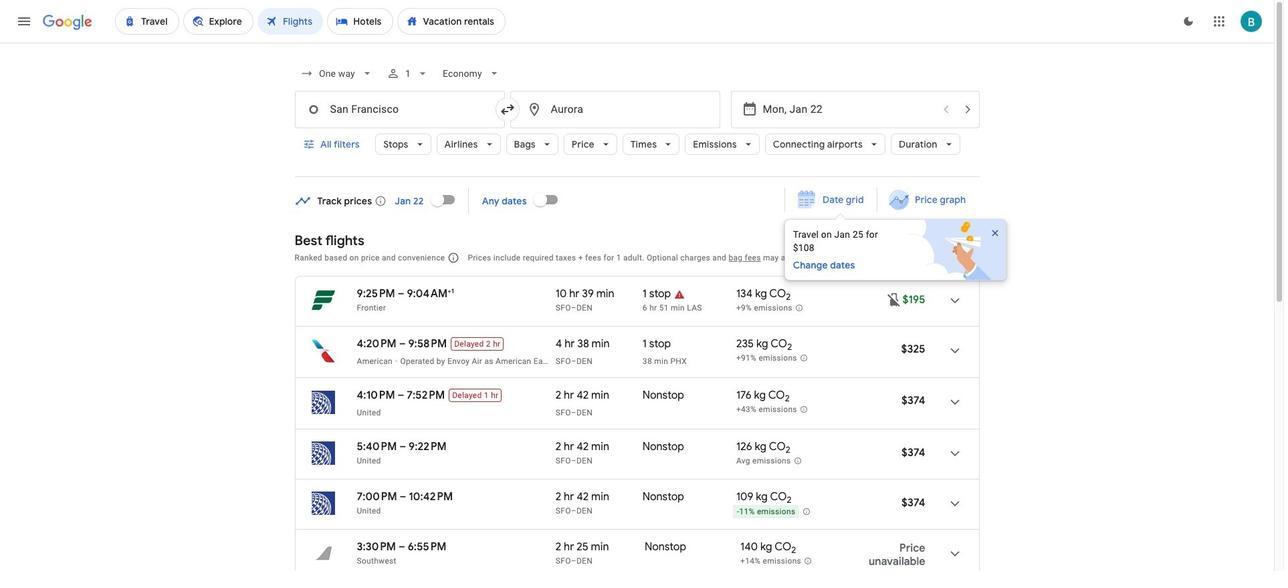 Task type: vqa. For each thing, say whether or not it's contained in the screenshot.
kg
no



Task type: describe. For each thing, give the bounding box(es) containing it.
374 US dollars text field
[[902, 497, 925, 510]]

flight details. leaves san francisco international airport (sfo) at 7:00 pm on monday, january 22 and arrives at denver international airport at 10:42 pm on monday, january 22. image
[[939, 488, 971, 520]]

flight details. leaves san francisco international airport (sfo) at 9:25 pm on monday, january 22 and arrives at denver international airport at 9:04 am on tuesday, january 23. image
[[939, 285, 971, 317]]

leaves san francisco international airport (sfo) at 7:00 pm on monday, january 22 and arrives at denver international airport at 10:42 pm on monday, january 22. element
[[357, 491, 453, 504]]

195 US dollars text field
[[903, 294, 925, 307]]

Arrival time: 9:58 PM. text field
[[408, 338, 447, 351]]

2 1 stop flight. element from the top
[[643, 338, 671, 357]]

total duration 2 hr 42 min. element for nonstop flight. 'element' related to arrival time: 10:42 pm. 'text field'
[[556, 491, 643, 506]]

Departure time: 7:00 PM. text field
[[357, 491, 397, 504]]

total duration 2 hr 42 min. element for arrival time: 9:22 pm. text field's nonstop flight. 'element'
[[556, 441, 643, 456]]

Departure time: 4:10 PM. text field
[[357, 389, 395, 403]]

total duration 10 hr 39 min. element
[[556, 288, 643, 303]]

Departure time: 4:20 PM. text field
[[357, 338, 397, 351]]

find the best price region
[[295, 184, 1020, 281]]

Departure text field
[[763, 92, 934, 128]]

close image
[[990, 228, 1000, 239]]

change appearance image
[[1173, 5, 1205, 37]]

learn more about ranking image
[[448, 252, 460, 264]]

leaves san francisco international airport (sfo) at 4:20 pm on monday, january 22 and arrives at denver international airport at 9:58 pm on monday, january 22. element
[[357, 338, 447, 351]]

Departure time: 5:40 PM. text field
[[357, 441, 397, 454]]

Arrival time: 10:42 PM. text field
[[409, 491, 453, 504]]

1 total duration 2 hr 42 min. element from the top
[[556, 389, 643, 408]]

total duration 2 hr 25 min. element
[[556, 541, 645, 557]]

nonstop flight. element for arrival time: 6:55 pm. text box
[[645, 541, 686, 557]]

Arrival time: 7:52 PM. text field
[[407, 389, 445, 403]]

flight details. leaves san francisco international airport (sfo) at 3:30 pm on monday, january 22 and arrives at denver international airport at 6:55 pm on monday, january 22. image
[[939, 538, 971, 571]]



Task type: locate. For each thing, give the bounding box(es) containing it.
nonstop flight. element
[[643, 389, 684, 408], [643, 441, 684, 456], [643, 491, 684, 506], [645, 541, 686, 557]]

Arrival time: 9:22 PM. text field
[[409, 441, 447, 454]]

flight details. leaves san francisco international airport (sfo) at 4:10 pm on monday, january 22 and arrives at denver international airport at 7:52 pm on monday, january 22. image
[[939, 387, 971, 419]]

2 vertical spatial total duration 2 hr 42 min. element
[[556, 491, 643, 506]]

374 us dollars text field left "flight details. leaves san francisco international airport (sfo) at 4:10 pm on monday, january 22 and arrives at denver international airport at 7:52 pm on monday, january 22." icon
[[902, 395, 925, 408]]

flight details. leaves san francisco international airport (sfo) at 5:40 pm on monday, january 22 and arrives at denver international airport at 9:22 pm on monday, january 22. image
[[939, 438, 971, 470]]

this price for this flight doesn't include overhead bin access. if you need a carry-on bag, use the bags filter to update prices. image
[[887, 292, 903, 308]]

Arrival time: 6:55 PM. text field
[[408, 541, 446, 555]]

Arrival time: 9:04 AM on  Tuesday, January 23. text field
[[407, 287, 454, 301]]

swap origin and destination. image
[[499, 102, 515, 118]]

1 vertical spatial 1 stop flight. element
[[643, 338, 671, 357]]

total duration 4 hr 38 min. element
[[556, 338, 643, 357]]

1 1 stop flight. element from the top
[[643, 288, 671, 303]]

374 us dollars text field left flight details. leaves san francisco international airport (sfo) at 5:40 pm on monday, january 22 and arrives at denver international airport at 9:22 pm on monday, january 22. image
[[902, 447, 925, 460]]

main content
[[295, 184, 1020, 572]]

0 vertical spatial 374 us dollars text field
[[902, 395, 925, 408]]

2 total duration 2 hr 42 min. element from the top
[[556, 441, 643, 456]]

leaves san francisco international airport (sfo) at 5:40 pm on monday, january 22 and arrives at denver international airport at 9:22 pm on monday, january 22. element
[[357, 441, 447, 454]]

0 vertical spatial total duration 2 hr 42 min. element
[[556, 389, 643, 408]]

leaves san francisco international airport (sfo) at 9:25 pm on monday, january 22 and arrives at denver international airport at 9:04 am on tuesday, january 23. element
[[357, 287, 454, 301]]

0 vertical spatial 1 stop flight. element
[[643, 288, 671, 303]]

None field
[[295, 62, 379, 86], [438, 62, 506, 86], [295, 62, 379, 86], [438, 62, 506, 86]]

1 374 us dollars text field from the top
[[902, 395, 925, 408]]

learn more about tracked prices image
[[375, 195, 387, 207]]

374 US dollars text field
[[902, 395, 925, 408], [902, 447, 925, 460]]

leaves san francisco international airport (sfo) at 4:10 pm on monday, january 22 and arrives at denver international airport at 7:52 pm on monday, january 22. element
[[357, 389, 445, 403]]

1 vertical spatial total duration 2 hr 42 min. element
[[556, 441, 643, 456]]

flight details. leaves san francisco international airport (sfo) at 4:20 pm on monday, january 22 and arrives at denver international airport at 9:58 pm on monday, january 22. image
[[939, 335, 971, 367]]

total duration 2 hr 42 min. element
[[556, 389, 643, 408], [556, 441, 643, 456], [556, 491, 643, 506]]

3 total duration 2 hr 42 min. element from the top
[[556, 491, 643, 506]]

374 us dollars text field for "flight details. leaves san francisco international airport (sfo) at 4:10 pm on monday, january 22 and arrives at denver international airport at 7:52 pm on monday, january 22." icon
[[902, 395, 925, 408]]

None text field
[[295, 91, 505, 128], [510, 91, 720, 128], [295, 91, 505, 128], [510, 91, 720, 128]]

2 374 us dollars text field from the top
[[902, 447, 925, 460]]

leaves san francisco international airport (sfo) at 3:30 pm on monday, january 22 and arrives at denver international airport at 6:55 pm on monday, january 22. element
[[357, 541, 446, 555]]

Departure time: 3:30 PM. text field
[[357, 541, 396, 555]]

main menu image
[[16, 13, 32, 29]]

374 us dollars text field for flight details. leaves san francisco international airport (sfo) at 5:40 pm on monday, january 22 and arrives at denver international airport at 9:22 pm on monday, january 22. image
[[902, 447, 925, 460]]

None search field
[[295, 58, 980, 177]]

1 vertical spatial 374 us dollars text field
[[902, 447, 925, 460]]

nonstop flight. element for arrival time: 10:42 pm. 'text field'
[[643, 491, 684, 506]]

loading results progress bar
[[0, 43, 1274, 45]]

325 US dollars text field
[[901, 343, 925, 357]]

1 stop flight. element
[[643, 288, 671, 303], [643, 338, 671, 357]]

nonstop flight. element for arrival time: 9:22 pm. text field
[[643, 441, 684, 456]]

Departure time: 9:25 PM. text field
[[357, 288, 395, 301]]



